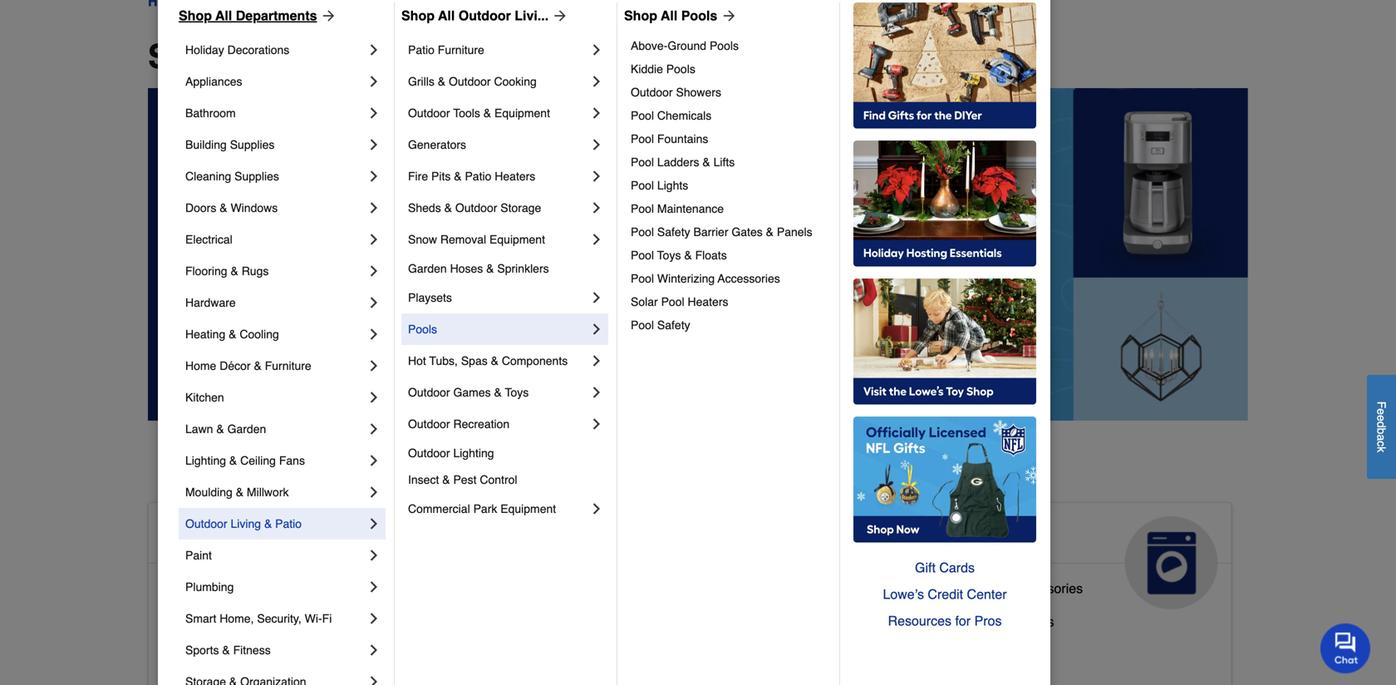 Task type: vqa. For each thing, say whether or not it's contained in the screenshot.
Checking Faulty Christmas Tree Lights link
no



Task type: locate. For each thing, give the bounding box(es) containing it.
sprinklers
[[497, 262, 549, 275]]

2 horizontal spatial shop
[[624, 8, 658, 23]]

accessible up the sports
[[162, 614, 226, 629]]

patio up sheds & outdoor storage on the top of page
[[465, 170, 492, 183]]

chevron right image for bathroom
[[366, 105, 382, 121]]

chevron right image for pools
[[589, 321, 605, 338]]

2 vertical spatial equipment
[[501, 502, 556, 515]]

home inside "link"
[[290, 523, 355, 549]]

appliance parts & accessories link
[[903, 577, 1083, 610]]

2 horizontal spatial arrow right image
[[718, 7, 738, 24]]

& right the houses,
[[646, 640, 655, 656]]

0 horizontal spatial shop
[[179, 8, 212, 23]]

accessories down pool toys & floats link
[[718, 272, 780, 285]]

4 accessible from the top
[[162, 647, 226, 663]]

all
[[215, 8, 232, 23], [438, 8, 455, 23], [661, 8, 678, 23], [240, 37, 282, 76]]

outdoor tools & equipment
[[408, 106, 550, 120]]

pool ladders & lifts
[[631, 155, 735, 169]]

pool safety barrier gates & panels
[[631, 225, 813, 239]]

chevron right image for sheds & outdoor storage
[[589, 200, 605, 216]]

furniture down the heating & cooling link at the left of page
[[265, 359, 312, 372]]

1 vertical spatial heaters
[[688, 295, 729, 308]]

garden hoses & sprinklers
[[408, 262, 549, 275]]

furniture right the houses,
[[659, 640, 712, 656]]

outdoor inside outdoor recreation link
[[408, 417, 450, 431]]

toys up winterizing
[[657, 249, 681, 262]]

bathroom up 'smart home, security, wi-fi'
[[229, 581, 287, 596]]

supplies up the houses,
[[592, 607, 643, 623]]

f e e d b a c k button
[[1368, 375, 1397, 479]]

shop up patio furniture
[[402, 8, 435, 23]]

outdoor down hot at left
[[408, 386, 450, 399]]

patio up grills
[[408, 43, 435, 57]]

beverage
[[903, 614, 960, 629]]

chevron right image
[[589, 42, 605, 58], [366, 73, 382, 90], [589, 105, 605, 121], [366, 168, 382, 185], [589, 200, 605, 216], [589, 231, 605, 248], [366, 263, 382, 279], [589, 289, 605, 306], [366, 294, 382, 311], [366, 326, 382, 343], [366, 357, 382, 374], [366, 389, 382, 406], [366, 452, 382, 469], [366, 484, 382, 500], [589, 500, 605, 517], [366, 547, 382, 564], [366, 579, 382, 595], [366, 673, 382, 685]]

patio for outdoor living & patio
[[275, 517, 302, 530]]

pool inside pool safety link
[[631, 318, 654, 332]]

e up b
[[1375, 415, 1389, 421]]

1 horizontal spatial accessories
[[1012, 581, 1083, 596]]

fans
[[279, 454, 305, 467]]

animal
[[533, 523, 610, 549]]

safety down the solar pool heaters
[[658, 318, 691, 332]]

chevron right image for appliances
[[366, 73, 382, 90]]

appliances up cards on the bottom of page
[[903, 523, 1027, 549]]

3 accessible from the top
[[162, 614, 226, 629]]

moulding & millwork link
[[185, 476, 366, 508]]

& inside animal & pet care
[[617, 523, 633, 549]]

k
[[1375, 446, 1389, 452]]

pool
[[631, 109, 654, 122], [631, 132, 654, 145], [631, 155, 654, 169], [631, 179, 654, 192], [631, 202, 654, 215], [631, 225, 654, 239], [631, 249, 654, 262], [631, 272, 654, 285], [661, 295, 685, 308], [631, 318, 654, 332]]

& right living
[[264, 517, 272, 530]]

1 arrow right image from the left
[[317, 7, 337, 24]]

0 vertical spatial departments
[[236, 8, 317, 23]]

supplies
[[230, 138, 275, 151], [235, 170, 279, 183], [592, 607, 643, 623]]

living
[[231, 517, 261, 530]]

appliances link up chillers
[[890, 503, 1232, 609]]

supplies for building supplies
[[230, 138, 275, 151]]

safety
[[658, 225, 691, 239], [658, 318, 691, 332]]

chevron right image for sports & fitness
[[366, 642, 382, 658]]

arrow right image inside shop all departments 'link'
[[317, 7, 337, 24]]

fitness
[[233, 643, 271, 657]]

recreation
[[453, 417, 510, 431]]

outdoor down grills
[[408, 106, 450, 120]]

chevron right image for outdoor living & patio
[[366, 515, 382, 532]]

supplies up windows
[[235, 170, 279, 183]]

outdoor up insect
[[408, 446, 450, 460]]

arrow right image up above-ground pools link
[[718, 7, 738, 24]]

outdoor for outdoor recreation
[[408, 417, 450, 431]]

home down security,
[[277, 647, 312, 663]]

departments inside 'link'
[[236, 8, 317, 23]]

chevron right image
[[366, 42, 382, 58], [589, 73, 605, 90], [366, 105, 382, 121], [366, 136, 382, 153], [589, 136, 605, 153], [589, 168, 605, 185], [366, 200, 382, 216], [366, 231, 382, 248], [589, 321, 605, 338], [589, 352, 605, 369], [589, 384, 605, 401], [589, 416, 605, 432], [366, 421, 382, 437], [366, 515, 382, 532], [366, 610, 382, 627], [366, 642, 382, 658]]

0 vertical spatial bathroom
[[185, 106, 236, 120]]

equipment up sprinklers
[[490, 233, 545, 246]]

outdoor inside the "outdoor tools & equipment" link
[[408, 106, 450, 120]]

1 vertical spatial safety
[[658, 318, 691, 332]]

shop inside 'link'
[[179, 8, 212, 23]]

heaters down pool winterizing accessories
[[688, 295, 729, 308]]

home up kitchen
[[185, 359, 216, 372]]

shop up above-
[[624, 8, 658, 23]]

equipment down the insect & pest control link
[[501, 502, 556, 515]]

arrow right image up patio furniture link
[[549, 7, 569, 24]]

pool inside 'pool chemicals' 'link'
[[631, 109, 654, 122]]

patio furniture link
[[408, 34, 589, 66]]

0 horizontal spatial furniture
[[265, 359, 312, 372]]

2 shop from the left
[[402, 8, 435, 23]]

accessories up chillers
[[1012, 581, 1083, 596]]

paint link
[[185, 540, 366, 571]]

chevron right image for fire pits & patio heaters
[[589, 168, 605, 185]]

& right décor
[[254, 359, 262, 372]]

3 arrow right image from the left
[[718, 7, 738, 24]]

outdoor
[[459, 8, 511, 23], [449, 75, 491, 88], [631, 86, 673, 99], [408, 106, 450, 120], [455, 201, 497, 214], [408, 386, 450, 399], [408, 417, 450, 431], [408, 446, 450, 460], [185, 517, 227, 530]]

0 horizontal spatial arrow right image
[[317, 7, 337, 24]]

1 shop from the left
[[179, 8, 212, 23]]

outdoor inside the shop all outdoor livi... link
[[459, 8, 511, 23]]

accessible
[[162, 523, 284, 549], [162, 581, 226, 596], [162, 614, 226, 629], [162, 647, 226, 663]]

safety for pool safety
[[658, 318, 691, 332]]

safety down the pool maintenance
[[658, 225, 691, 239]]

& right animal
[[617, 523, 633, 549]]

1 vertical spatial accessories
[[1012, 581, 1083, 596]]

b
[[1375, 428, 1389, 434]]

2 vertical spatial furniture
[[659, 640, 712, 656]]

holiday decorations
[[185, 43, 290, 57]]

pool for pool maintenance
[[631, 202, 654, 215]]

2 horizontal spatial patio
[[465, 170, 492, 183]]

& left pest
[[442, 473, 450, 486]]

1 accessible from the top
[[162, 523, 284, 549]]

arrow right image inside the shop all outdoor livi... link
[[549, 7, 569, 24]]

0 horizontal spatial lighting
[[185, 454, 226, 467]]

cooking
[[494, 75, 537, 88]]

pool inside pool ladders & lifts link
[[631, 155, 654, 169]]

appliances down the holiday
[[185, 75, 242, 88]]

all for outdoor
[[438, 8, 455, 23]]

1 horizontal spatial shop
[[402, 8, 435, 23]]

accessible bedroom
[[162, 614, 283, 629]]

0 vertical spatial appliances
[[185, 75, 242, 88]]

bathroom up building
[[185, 106, 236, 120]]

1 horizontal spatial garden
[[408, 262, 447, 275]]

chevron right image for patio furniture
[[589, 42, 605, 58]]

outdoor inside sheds & outdoor storage link
[[455, 201, 497, 214]]

0 vertical spatial toys
[[657, 249, 681, 262]]

1 safety from the top
[[658, 225, 691, 239]]

houses,
[[594, 640, 643, 656]]

2 vertical spatial supplies
[[592, 607, 643, 623]]

gift cards link
[[854, 555, 1037, 581]]

outdoor recreation link
[[408, 408, 589, 440]]

wine
[[976, 614, 1006, 629]]

2 e from the top
[[1375, 415, 1389, 421]]

3 shop from the left
[[624, 8, 658, 23]]

toys
[[657, 249, 681, 262], [505, 386, 529, 399]]

supplies up cleaning supplies
[[230, 138, 275, 151]]

pool fountains
[[631, 132, 709, 145]]

2 vertical spatial patio
[[275, 517, 302, 530]]

outdoor down moulding
[[185, 517, 227, 530]]

above-ground pools link
[[631, 34, 828, 57]]

chevron right image for outdoor tools & equipment
[[589, 105, 605, 121]]

0 horizontal spatial patio
[[275, 517, 302, 530]]

appliances link down decorations
[[185, 66, 366, 97]]

pool inside pool winterizing accessories link
[[631, 272, 654, 285]]

e up d
[[1375, 408, 1389, 415]]

lowe's credit center link
[[854, 581, 1037, 608]]

accessible up smart
[[162, 581, 226, 596]]

outdoor inside outdoor games & toys link
[[408, 386, 450, 399]]

all for pools
[[661, 8, 678, 23]]

garden up lighting & ceiling fans
[[227, 422, 266, 436]]

0 horizontal spatial garden
[[227, 422, 266, 436]]

pool for pool safety barrier gates & panels
[[631, 225, 654, 239]]

pool inside pool maintenance link
[[631, 202, 654, 215]]

1 horizontal spatial patio
[[408, 43, 435, 57]]

1 vertical spatial toys
[[505, 386, 529, 399]]

accessible for accessible bathroom
[[162, 581, 226, 596]]

accessible inside "link"
[[162, 523, 284, 549]]

accessible bathroom
[[162, 581, 287, 596]]

pool toys & floats link
[[631, 244, 828, 267]]

1 vertical spatial home
[[290, 523, 355, 549]]

fire
[[408, 170, 428, 183]]

pool chemicals
[[631, 109, 712, 122]]

ladders
[[658, 155, 700, 169]]

sheds
[[408, 201, 441, 214]]

0 horizontal spatial heaters
[[495, 170, 536, 183]]

kiddie pools
[[631, 62, 696, 76]]

outdoor up snow removal equipment
[[455, 201, 497, 214]]

animal & pet care image
[[755, 516, 848, 609]]

outdoor tools & equipment link
[[408, 97, 589, 129]]

toys down components
[[505, 386, 529, 399]]

lighting inside outdoor lighting 'link'
[[453, 446, 494, 460]]

solar pool heaters
[[631, 295, 729, 308]]

enjoy savings year-round. no matter what you're shopping for, find what you need at a great price. image
[[148, 88, 1249, 421]]

center
[[967, 587, 1007, 602]]

all up patio furniture
[[438, 8, 455, 23]]

accessible down smart
[[162, 647, 226, 663]]

all up the above-ground pools
[[661, 8, 678, 23]]

1 vertical spatial appliances
[[903, 523, 1027, 549]]

pool inside pool lights link
[[631, 179, 654, 192]]

chevron right image for playsets
[[589, 289, 605, 306]]

arrow right image up shop all departments
[[317, 7, 337, 24]]

& right gates
[[766, 225, 774, 239]]

chevron right image for hardware
[[366, 294, 382, 311]]

accessible down moulding
[[162, 523, 284, 549]]

cards
[[940, 560, 975, 575]]

outdoor down kiddie
[[631, 86, 673, 99]]

outdoor up patio furniture link
[[459, 8, 511, 23]]

home down moulding & millwork link
[[290, 523, 355, 549]]

1 horizontal spatial furniture
[[438, 43, 485, 57]]

2 safety from the top
[[658, 318, 691, 332]]

1 vertical spatial appliances link
[[890, 503, 1232, 609]]

shop all outdoor livi...
[[402, 8, 549, 23]]

outdoor recreation
[[408, 417, 510, 431]]

0 vertical spatial furniture
[[438, 43, 485, 57]]

pool inside the pool fountains "link"
[[631, 132, 654, 145]]

1 horizontal spatial arrow right image
[[549, 7, 569, 24]]

beds,
[[556, 640, 590, 656]]

park
[[473, 502, 497, 515]]

hot tubs, spas & components
[[408, 354, 568, 367]]

0 vertical spatial patio
[[408, 43, 435, 57]]

sheds & outdoor storage
[[408, 201, 541, 214]]

lighting
[[453, 446, 494, 460], [185, 454, 226, 467]]

kitchen link
[[185, 382, 366, 413]]

chevron right image for paint
[[366, 547, 382, 564]]

playsets
[[408, 291, 452, 304]]

1 vertical spatial equipment
[[490, 233, 545, 246]]

outdoor inside outdoor lighting 'link'
[[408, 446, 450, 460]]

livi...
[[515, 8, 549, 23]]

pool inside pool toys & floats link
[[631, 249, 654, 262]]

accessible for accessible home
[[162, 523, 284, 549]]

0 horizontal spatial appliances link
[[185, 66, 366, 97]]

all inside 'link'
[[215, 8, 232, 23]]

2 arrow right image from the left
[[549, 7, 569, 24]]

shop all departments link
[[179, 6, 337, 26]]

ceiling
[[240, 454, 276, 467]]

lawn & garden link
[[185, 413, 366, 445]]

outdoor inside grills & outdoor cooking link
[[449, 75, 491, 88]]

patio up paint link
[[275, 517, 302, 530]]

winterizing
[[658, 272, 715, 285]]

1 vertical spatial departments
[[291, 37, 494, 76]]

0 vertical spatial accessories
[[718, 272, 780, 285]]

lighting up pest
[[453, 446, 494, 460]]

shop up the holiday
[[179, 8, 212, 23]]

1 vertical spatial pet
[[533, 640, 553, 656]]

equipment down cooking
[[495, 106, 550, 120]]

& left ceiling at the bottom left of page
[[229, 454, 237, 467]]

1 vertical spatial patio
[[465, 170, 492, 183]]

0 vertical spatial pet
[[640, 523, 676, 549]]

0 vertical spatial safety
[[658, 225, 691, 239]]

outdoor up tools
[[449, 75, 491, 88]]

outdoor inside outdoor living & patio link
[[185, 517, 227, 530]]

home décor & furniture link
[[185, 350, 366, 382]]

sports
[[185, 643, 219, 657]]

visit the lowe's toy shop. image
[[854, 278, 1037, 405]]

&
[[438, 75, 446, 88], [484, 106, 491, 120], [703, 155, 711, 169], [454, 170, 462, 183], [220, 201, 227, 214], [444, 201, 452, 214], [766, 225, 774, 239], [684, 249, 692, 262], [486, 262, 494, 275], [231, 264, 238, 278], [229, 328, 237, 341], [491, 354, 499, 367], [254, 359, 262, 372], [494, 386, 502, 399], [216, 422, 224, 436], [229, 454, 237, 467], [442, 473, 450, 486], [236, 485, 244, 499], [264, 517, 272, 530], [617, 523, 633, 549], [1000, 581, 1009, 596], [964, 614, 972, 629], [646, 640, 655, 656], [222, 643, 230, 657], [264, 647, 273, 663]]

bathroom
[[185, 106, 236, 120], [229, 581, 287, 596]]

decorations
[[227, 43, 290, 57]]

1 vertical spatial supplies
[[235, 170, 279, 183]]

sports & fitness
[[185, 643, 271, 657]]

& left floats
[[684, 249, 692, 262]]

pool chemicals link
[[631, 104, 828, 127]]

arrow right image
[[317, 7, 337, 24], [549, 7, 569, 24], [718, 7, 738, 24]]

2 accessible from the top
[[162, 581, 226, 596]]

1 vertical spatial garden
[[227, 422, 266, 436]]

pools down the above-ground pools
[[667, 62, 696, 76]]

arrow right image inside shop all pools link
[[718, 7, 738, 24]]

hot tubs, spas & components link
[[408, 345, 589, 377]]

1 horizontal spatial pet
[[640, 523, 676, 549]]

outdoor up the 'outdoor lighting'
[[408, 417, 450, 431]]

garden up playsets
[[408, 262, 447, 275]]

lighting up moulding
[[185, 454, 226, 467]]

shop
[[179, 8, 212, 23], [402, 8, 435, 23], [624, 8, 658, 23]]

chevron right image for building supplies
[[366, 136, 382, 153]]

furniture up grills & outdoor cooking
[[438, 43, 485, 57]]

flooring & rugs
[[185, 264, 269, 278]]

kitchen
[[185, 391, 224, 404]]

heaters up storage
[[495, 170, 536, 183]]

0 vertical spatial heaters
[[495, 170, 536, 183]]

outdoor inside outdoor showers link
[[631, 86, 673, 99]]

& left 'rugs'
[[231, 264, 238, 278]]

& left lifts
[[703, 155, 711, 169]]

all up holiday decorations
[[215, 8, 232, 23]]

pool lights link
[[631, 174, 828, 197]]

heating & cooling
[[185, 328, 279, 341]]

0 vertical spatial supplies
[[230, 138, 275, 151]]

1 horizontal spatial lighting
[[453, 446, 494, 460]]

pool winterizing accessories link
[[631, 267, 828, 290]]

chevron right image for commercial park equipment
[[589, 500, 605, 517]]

pool for pool safety
[[631, 318, 654, 332]]

outdoor for outdoor showers
[[631, 86, 673, 99]]

patio for fire pits & patio heaters
[[465, 170, 492, 183]]

0 vertical spatial appliances link
[[185, 66, 366, 97]]

pool inside the pool safety barrier gates & panels link
[[631, 225, 654, 239]]



Task type: describe. For each thing, give the bounding box(es) containing it.
fi
[[322, 612, 332, 625]]

insect & pest control link
[[408, 466, 605, 493]]

chevron right image for heating & cooling
[[366, 326, 382, 343]]

officially licensed n f l gifts. shop now. image
[[854, 416, 1037, 543]]

pool safety barrier gates & panels link
[[631, 220, 828, 244]]

& down "accessible bedroom" link
[[222, 643, 230, 657]]

solar
[[631, 295, 658, 308]]

1 horizontal spatial appliances link
[[890, 503, 1232, 609]]

& right pits
[[454, 170, 462, 183]]

shop for shop all departments
[[179, 8, 212, 23]]

lowe's
[[883, 587, 924, 602]]

electrical link
[[185, 224, 366, 255]]

paint
[[185, 549, 212, 562]]

outdoor for outdoor lighting
[[408, 446, 450, 460]]

holiday decorations link
[[185, 34, 366, 66]]

0 vertical spatial home
[[185, 359, 216, 372]]

appliance parts & accessories
[[903, 581, 1083, 596]]

chevron right image for electrical
[[366, 231, 382, 248]]

millwork
[[247, 485, 289, 499]]

chevron right image for plumbing
[[366, 579, 382, 595]]

chevron right image for holiday decorations
[[366, 42, 382, 58]]

outdoor for outdoor games & toys
[[408, 386, 450, 399]]

pools up ground
[[681, 8, 718, 23]]

resources
[[888, 613, 952, 628]]

generators
[[408, 138, 466, 151]]

shop all outdoor livi... link
[[402, 6, 569, 26]]

d
[[1375, 421, 1389, 428]]

tubs,
[[429, 354, 458, 367]]

pet beds, houses, & furniture
[[533, 640, 712, 656]]

& left millwork
[[236, 485, 244, 499]]

chillers
[[1010, 614, 1055, 629]]

departments for shop all departments
[[291, 37, 494, 76]]

pool inside solar pool heaters link
[[661, 295, 685, 308]]

above-ground pools
[[631, 39, 739, 52]]

& right the doors
[[220, 201, 227, 214]]

shop for shop all pools
[[624, 8, 658, 23]]

sheds & outdoor storage link
[[408, 192, 589, 224]]

& left pros on the right bottom of the page
[[964, 614, 972, 629]]

pet beds, houses, & furniture link
[[533, 637, 712, 670]]

outdoor for outdoor tools & equipment
[[408, 106, 450, 120]]

security,
[[257, 612, 302, 625]]

hot
[[408, 354, 426, 367]]

chevron right image for home décor & furniture
[[366, 357, 382, 374]]

gift cards
[[915, 560, 975, 575]]

2 horizontal spatial furniture
[[659, 640, 712, 656]]

2 vertical spatial home
[[277, 647, 312, 663]]

safety for pool safety barrier gates & panels
[[658, 225, 691, 239]]

chevron right image for grills & outdoor cooking
[[589, 73, 605, 90]]

lights
[[658, 179, 689, 192]]

& right lawn
[[216, 422, 224, 436]]

equipment for park
[[501, 502, 556, 515]]

all down shop all departments 'link'
[[240, 37, 282, 76]]

lawn
[[185, 422, 213, 436]]

generators link
[[408, 129, 589, 160]]

& right hoses
[[486, 262, 494, 275]]

grills & outdoor cooking
[[408, 75, 537, 88]]

pools up hot at left
[[408, 323, 437, 336]]

pool for pool chemicals
[[631, 109, 654, 122]]

arrow right image for shop all departments
[[317, 7, 337, 24]]

chevron right image for generators
[[589, 136, 605, 153]]

& right games
[[494, 386, 502, 399]]

all for departments
[[215, 8, 232, 23]]

supplies for cleaning supplies
[[235, 170, 279, 183]]

1 horizontal spatial toys
[[657, 249, 681, 262]]

0 horizontal spatial toys
[[505, 386, 529, 399]]

1 horizontal spatial appliances
[[903, 523, 1027, 549]]

for
[[956, 613, 971, 628]]

chevron right image for hot tubs, spas & components
[[589, 352, 605, 369]]

lighting & ceiling fans link
[[185, 445, 366, 476]]

chevron right image for lighting & ceiling fans
[[366, 452, 382, 469]]

1 vertical spatial bathroom
[[229, 581, 287, 596]]

1 e from the top
[[1375, 408, 1389, 415]]

chevron right image for moulding & millwork
[[366, 484, 382, 500]]

accessible for accessible entry & home
[[162, 647, 226, 663]]

cleaning
[[185, 170, 231, 183]]

maintenance
[[658, 202, 724, 215]]

pool for pool winterizing accessories
[[631, 272, 654, 285]]

rugs
[[242, 264, 269, 278]]

livestock supplies link
[[533, 603, 643, 637]]

outdoor for outdoor living & patio
[[185, 517, 227, 530]]

equipment for removal
[[490, 233, 545, 246]]

chevron right image for flooring & rugs
[[366, 263, 382, 279]]

appliances image
[[1125, 516, 1219, 609]]

building supplies link
[[185, 129, 366, 160]]

& right grills
[[438, 75, 446, 88]]

grills & outdoor cooking link
[[408, 66, 589, 97]]

flooring
[[185, 264, 227, 278]]

& left cooling
[[229, 328, 237, 341]]

chat invite button image
[[1321, 623, 1372, 673]]

accessible bedroom link
[[162, 610, 283, 643]]

supplies for livestock supplies
[[592, 607, 643, 623]]

& right 'spas'
[[491, 354, 499, 367]]

heating & cooling link
[[185, 318, 366, 350]]

plumbing link
[[185, 571, 366, 603]]

chevron right image for outdoor games & toys
[[589, 384, 605, 401]]

pool for pool fountains
[[631, 132, 654, 145]]

pool for pool toys & floats
[[631, 249, 654, 262]]

chevron right image for lawn & garden
[[366, 421, 382, 437]]

commercial park equipment
[[408, 502, 556, 515]]

pool safety link
[[631, 313, 828, 337]]

ground
[[668, 39, 707, 52]]

credit
[[928, 587, 964, 602]]

cleaning supplies
[[185, 170, 279, 183]]

appliance
[[903, 581, 961, 596]]

kiddie pools link
[[631, 57, 828, 81]]

chevron right image for kitchen
[[366, 389, 382, 406]]

accessible home
[[162, 523, 355, 549]]

pools link
[[408, 313, 589, 345]]

holiday hosting essentials. image
[[854, 140, 1037, 267]]

outdoor games & toys link
[[408, 377, 589, 408]]

& right entry
[[264, 647, 273, 663]]

chevron right image for cleaning supplies
[[366, 168, 382, 185]]

pools up "kiddie pools" link at top
[[710, 39, 739, 52]]

0 vertical spatial garden
[[408, 262, 447, 275]]

& right parts
[[1000, 581, 1009, 596]]

& right tools
[[484, 106, 491, 120]]

bathroom link
[[185, 97, 366, 129]]

commercial
[[408, 502, 470, 515]]

animal & pet care link
[[519, 503, 861, 609]]

outdoor lighting link
[[408, 440, 605, 466]]

home décor & furniture
[[185, 359, 312, 372]]

home,
[[220, 612, 254, 625]]

chevron right image for doors & windows
[[366, 200, 382, 216]]

electrical
[[185, 233, 233, 246]]

shop all pools
[[624, 8, 718, 23]]

removal
[[441, 233, 486, 246]]

1 vertical spatial furniture
[[265, 359, 312, 372]]

outdoor showers link
[[631, 81, 828, 104]]

doors
[[185, 201, 216, 214]]

panels
[[777, 225, 813, 239]]

shop
[[148, 37, 231, 76]]

1 horizontal spatial heaters
[[688, 295, 729, 308]]

heating
[[185, 328, 226, 341]]

smart
[[185, 612, 216, 625]]

pits
[[431, 170, 451, 183]]

playsets link
[[408, 282, 589, 313]]

accessible for accessible bedroom
[[162, 614, 226, 629]]

arrow right image for shop all outdoor livi...
[[549, 7, 569, 24]]

pool lights
[[631, 179, 689, 192]]

resources for pros
[[888, 613, 1002, 628]]

showers
[[676, 86, 722, 99]]

control
[[480, 473, 518, 486]]

garden hoses & sprinklers link
[[408, 255, 605, 282]]

pest
[[453, 473, 477, 486]]

departments for shop all departments
[[236, 8, 317, 23]]

0 horizontal spatial appliances
[[185, 75, 242, 88]]

accessible home image
[[385, 516, 478, 609]]

chemicals
[[658, 109, 712, 122]]

chevron right image for smart home, security, wi-fi
[[366, 610, 382, 627]]

0 vertical spatial equipment
[[495, 106, 550, 120]]

chevron right image for outdoor recreation
[[589, 416, 605, 432]]

& right sheds
[[444, 201, 452, 214]]

c
[[1375, 441, 1389, 446]]

hardware
[[185, 296, 236, 309]]

shop for shop all outdoor livi...
[[402, 8, 435, 23]]

building supplies
[[185, 138, 275, 151]]

accessible entry & home
[[162, 647, 312, 663]]

arrow right image for shop all pools
[[718, 7, 738, 24]]

lighting inside "lighting & ceiling fans" link
[[185, 454, 226, 467]]

pet inside animal & pet care
[[640, 523, 676, 549]]

0 horizontal spatial pet
[[533, 640, 553, 656]]

chevron right image for snow removal equipment
[[589, 231, 605, 248]]

find gifts for the diyer. image
[[854, 2, 1037, 129]]

pool for pool lights
[[631, 179, 654, 192]]

parts
[[965, 581, 996, 596]]

sports & fitness link
[[185, 634, 366, 666]]

pool for pool ladders & lifts
[[631, 155, 654, 169]]

0 horizontal spatial accessories
[[718, 272, 780, 285]]

gates
[[732, 225, 763, 239]]



